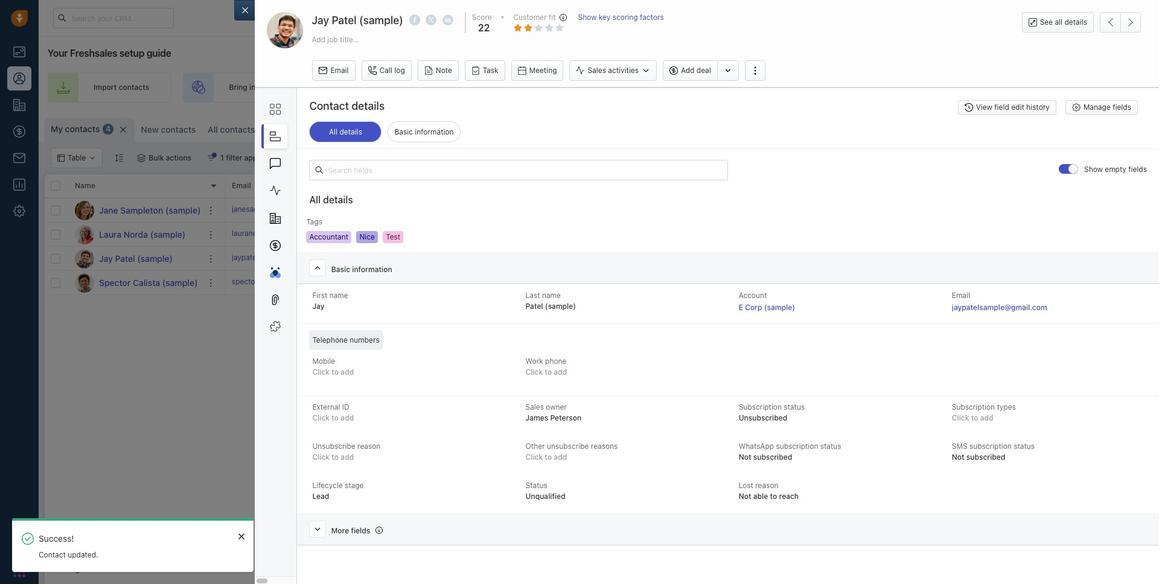 Task type: describe. For each thing, give the bounding box(es) containing it.
route
[[521, 83, 541, 92]]

name for first name
[[329, 291, 348, 300]]

name row
[[45, 174, 226, 199]]

tags
[[306, 217, 322, 226]]

1 horizontal spatial all
[[309, 194, 321, 205]]

Search your CRM... text field
[[53, 8, 174, 28]]

see
[[1040, 18, 1053, 27]]

janesampleton@gmail.com
[[232, 205, 323, 214]]

showing 1–4 of 4
[[51, 565, 110, 574]]

key
[[599, 13, 611, 22]]

laura norda (sample)
[[99, 229, 186, 239]]

click inside the 'work phone click to add'
[[526, 368, 543, 377]]

more
[[331, 527, 349, 536]]

grid containing 22
[[45, 173, 1153, 555]]

lost
[[739, 481, 753, 490]]

1 filter applied
[[220, 153, 270, 162]]

2 sales from the left
[[889, 83, 907, 92]]

unsubscribe
[[312, 442, 355, 451]]

task for 54
[[435, 278, 450, 287]]

add deal inside 'button'
[[681, 66, 711, 75]]

unsubscribed
[[739, 414, 787, 423]]

click inside subscription types click to add
[[952, 414, 969, 423]]

my
[[51, 124, 63, 134]]

work phone click to add
[[526, 357, 567, 377]]

manage
[[1084, 103, 1111, 112]]

email inside email button
[[330, 66, 349, 75]]

bulk actions button
[[129, 148, 199, 168]]

freshsales
[[70, 48, 117, 59]]

whatsapp subscription status not subscribed
[[739, 442, 841, 462]]

1 vertical spatial peterson
[[723, 278, 754, 287]]

jay patel (sample) inside the 'press space to select this row.' row
[[99, 253, 173, 264]]

phone element
[[7, 532, 31, 557]]

sampleton
[[120, 205, 163, 215]]

techcave (sample)
[[866, 278, 930, 287]]

set
[[847, 83, 858, 92]]

press space to select this row. row containing 54
[[226, 271, 1153, 295]]

patel inside last name patel (sample)
[[526, 302, 543, 311]]

your
[[48, 48, 68, 59]]

more fields
[[331, 527, 370, 536]]

invite your team link
[[339, 72, 463, 103]]

press space to select this row. row containing 22
[[226, 247, 1153, 271]]

l image
[[75, 225, 94, 244]]

Search fields text field
[[309, 160, 728, 181]]

status unqualified
[[526, 481, 566, 501]]

all
[[1055, 18, 1063, 27]]

sales owner james peterson
[[526, 403, 581, 423]]

showing
[[51, 565, 80, 574]]

click inside mobile click to add
[[312, 368, 330, 377]]

freshworks switcher image
[[13, 566, 25, 578]]

route leads to your team link
[[475, 72, 630, 103]]

actions
[[166, 153, 191, 162]]

website
[[258, 83, 285, 92]]

spectorcalista@gmail.com 3684945781
[[232, 277, 367, 286]]

corp inside the 'press space to select this row.' row
[[872, 254, 889, 263]]

bring in website leads
[[229, 83, 305, 92]]

not for sms subscription status not subscribed
[[952, 453, 965, 462]]

add inside the 'work phone click to add'
[[554, 368, 567, 377]]

import contacts link
[[48, 72, 171, 103]]

owner for sales owner
[[706, 181, 728, 190]]

deal inside 'button'
[[697, 66, 711, 75]]

1 horizontal spatial container_wx8msf4aqz5i3rn1 image
[[688, 279, 696, 287]]

call log
[[380, 66, 405, 75]]

invite your team
[[385, 83, 441, 92]]

(sample) inside laura norda (sample) "link"
[[150, 229, 186, 239]]

id
[[342, 403, 349, 412]]

contact updated.
[[39, 551, 98, 560]]

to inside mobile click to add
[[332, 368, 339, 377]]

0 vertical spatial basic information
[[394, 127, 454, 137]]

email button
[[312, 60, 355, 81]]

spector calista (sample)
[[99, 277, 198, 288]]

spectorcalista@gmail.com
[[232, 277, 322, 286]]

patel inside jay patel (sample) link
[[115, 253, 135, 264]]

james inside sales owner james peterson
[[526, 414, 548, 423]]

sequence
[[733, 83, 767, 92]]

meeting
[[529, 66, 557, 75]]

press space to select this row. row containing laura norda (sample)
[[45, 223, 226, 247]]

numbers
[[350, 336, 380, 345]]

add inside mobile click to add
[[341, 368, 354, 377]]

email inside grid
[[232, 181, 251, 190]]

to inside other unsubscribe reasons click to add
[[545, 453, 552, 462]]

status inside subscription status unsubscribed
[[784, 403, 805, 412]]

0 vertical spatial peterson
[[723, 254, 754, 263]]

to inside subscription types click to add
[[971, 414, 978, 423]]

phone image
[[13, 539, 25, 551]]

j image for jane sampleton (sample)
[[75, 201, 94, 220]]

janesampleton@gmail.com link
[[232, 204, 323, 217]]

press space to select this row. row containing lauranordasample@gmail.com
[[226, 223, 1153, 247]]

1 vertical spatial deal
[[1032, 83, 1047, 92]]

(sample) up title...
[[359, 14, 403, 27]]

(sample) up techcave (sample) link
[[891, 254, 921, 263]]

factors
[[640, 13, 664, 22]]

empty
[[1105, 165, 1126, 174]]

(sample) down e corp (sample)
[[900, 278, 930, 287]]

more...
[[291, 125, 316, 134]]

0 horizontal spatial e corp (sample) link
[[739, 303, 795, 312]]

+ add task for 54
[[413, 278, 450, 287]]

able
[[753, 492, 768, 501]]

subscription status unsubscribed
[[739, 403, 805, 423]]

reason for lost reason
[[755, 481, 778, 490]]

meeting button
[[511, 60, 564, 81]]

task for 22
[[435, 254, 450, 263]]

subscribed for sms
[[966, 453, 1005, 462]]

last
[[526, 291, 540, 300]]

(sample) inside jay patel (sample) link
[[137, 253, 173, 264]]

create sales sequence
[[688, 83, 767, 92]]

stage
[[345, 481, 364, 490]]

3 your from the left
[[871, 83, 887, 92]]

reasons
[[591, 442, 618, 451]]

press space to select this row. row containing jay patel (sample)
[[45, 247, 226, 271]]

54
[[504, 277, 516, 288]]

pipeline
[[909, 83, 936, 92]]

jane sampleton (sample)
[[99, 205, 201, 215]]

1 sales from the left
[[713, 83, 731, 92]]

4167348672 link
[[322, 228, 366, 241]]

(sample) inside the 'spector calista (sample)' link
[[162, 277, 198, 288]]

1 vertical spatial all details
[[309, 194, 353, 205]]

1 vertical spatial basic information
[[331, 265, 392, 274]]

view field edit history button
[[958, 100, 1056, 115]]

telephone
[[312, 336, 348, 345]]

0 vertical spatial all details
[[329, 127, 362, 137]]

customer fit
[[513, 13, 556, 22]]

account e corp (sample)
[[739, 291, 795, 312]]

lauranordasample@gmail.com
[[232, 229, 334, 238]]

4167348672
[[322, 229, 366, 238]]

to inside "external id click to add"
[[332, 414, 339, 423]]

12 more...
[[281, 125, 316, 134]]

0 horizontal spatial unqualified
[[526, 492, 566, 501]]

2 horizontal spatial all
[[329, 127, 338, 137]]

1 vertical spatial james
[[699, 278, 721, 287]]

guide
[[147, 48, 171, 59]]

whatsapp
[[739, 442, 774, 451]]

contact for contact updated.
[[39, 551, 66, 560]]

add inside subscription types click to add
[[980, 414, 993, 423]]

contacts for all
[[220, 124, 255, 135]]

0 vertical spatial james
[[699, 254, 721, 263]]

call log button
[[361, 60, 412, 81]]

(sample) inside last name patel (sample)
[[545, 302, 576, 311]]

click inside other unsubscribe reasons click to add
[[526, 453, 543, 462]]

see all details
[[1040, 18, 1087, 27]]

unsubscribe reason click to add
[[312, 442, 381, 462]]

owner for sales owner james peterson
[[546, 403, 567, 412]]

norda
[[124, 229, 148, 239]]

fields for more fields
[[351, 527, 370, 536]]

view
[[976, 103, 992, 112]]

name
[[75, 181, 95, 190]]

your freshsales setup guide
[[48, 48, 171, 59]]

subscribed for whatsapp
[[753, 453, 792, 462]]

note
[[436, 66, 452, 75]]

details right ⌘ on the top
[[340, 127, 362, 137]]

contacts for my
[[65, 124, 100, 134]]

1 vertical spatial 4
[[105, 565, 110, 574]]

0 vertical spatial jay
[[312, 14, 329, 27]]

close image
[[238, 533, 245, 540]]

3684945781
[[322, 277, 367, 286]]

1 filter applied button
[[199, 148, 278, 168]]

subscription for click
[[952, 403, 995, 412]]



Task type: locate. For each thing, give the bounding box(es) containing it.
0 vertical spatial + click to add
[[594, 254, 641, 263]]

reason right unsubscribe
[[357, 442, 381, 451]]

contact for contact details
[[309, 100, 349, 112]]

peterson inside sales owner james peterson
[[550, 414, 581, 423]]

0 vertical spatial fields
[[1113, 103, 1131, 112]]

deal up the history
[[1032, 83, 1047, 92]]

qualified
[[788, 278, 819, 287]]

owner inside sales owner james peterson
[[546, 403, 567, 412]]

j image down the l icon at the left top of page
[[75, 249, 94, 268]]

1
[[1079, 10, 1083, 18], [220, 153, 224, 162]]

1 horizontal spatial reason
[[755, 481, 778, 490]]

22 inside the 'press space to select this row.' row
[[504, 253, 515, 264]]

2 row group from the left
[[226, 199, 1153, 295]]

click inside "external id click to add"
[[312, 414, 330, 423]]

row group containing 22
[[226, 199, 1153, 295]]

0 vertical spatial jaypatelsample@gmail.com link
[[232, 252, 325, 265]]

j image
[[75, 201, 94, 220], [75, 249, 94, 268]]

1 vertical spatial + add task
[[413, 278, 450, 287]]

fields right manage
[[1113, 103, 1131, 112]]

2 subscription from the left
[[970, 442, 1012, 451]]

all down contact details on the top left
[[329, 127, 338, 137]]

2 vertical spatial email
[[952, 291, 970, 300]]

0 horizontal spatial basic information
[[331, 265, 392, 274]]

show for show empty fields
[[1084, 165, 1103, 174]]

+ click to add for 22
[[594, 254, 641, 263]]

(sample) up phone
[[545, 302, 576, 311]]

jay patel (sample) up title...
[[312, 14, 403, 27]]

work
[[526, 357, 543, 366]]

create sales sequence link
[[642, 72, 789, 103]]

1 vertical spatial contact
[[39, 551, 66, 560]]

+ click to add
[[594, 254, 641, 263], [594, 278, 641, 287]]

4 right of
[[105, 565, 110, 574]]

to inside lost reason not able to reach
[[770, 492, 777, 501]]

lauranordasample@gmail.com link
[[232, 228, 334, 241]]

contacts right my
[[65, 124, 100, 134]]

reason inside lost reason not able to reach
[[755, 481, 778, 490]]

name down 3684945781 link
[[329, 291, 348, 300]]

1 your from the left
[[406, 83, 422, 92]]

subscription inside whatsapp subscription status not subscribed
[[776, 442, 818, 451]]

show empty fields
[[1084, 165, 1147, 174]]

0 vertical spatial reason
[[357, 442, 381, 451]]

reason
[[357, 442, 381, 451], [755, 481, 778, 490]]

0 vertical spatial owner
[[706, 181, 728, 190]]

1 + click to add from the top
[[594, 254, 641, 263]]

patel up spector
[[115, 253, 135, 264]]

dialog containing jay patel (sample)
[[234, 0, 1159, 584]]

other unsubscribe reasons click to add
[[526, 442, 618, 462]]

2 your from the left
[[573, 83, 589, 92]]

+ add task for 22
[[413, 254, 450, 263]]

leads inside bring in website leads link
[[287, 83, 305, 92]]

subscription left types
[[952, 403, 995, 412]]

dialog
[[234, 0, 1159, 584]]

fields right more
[[351, 527, 370, 536]]

2 + click to add from the top
[[594, 278, 641, 287]]

0 horizontal spatial contact
[[39, 551, 66, 560]]

show key scoring factors
[[578, 13, 664, 22]]

1 horizontal spatial 22
[[504, 253, 515, 264]]

show
[[578, 13, 597, 22], [1084, 165, 1103, 174]]

nice
[[359, 232, 375, 242]]

basic up "3684945781"
[[331, 265, 350, 274]]

subscription up unsubscribed
[[739, 403, 782, 412]]

0 horizontal spatial show
[[578, 13, 597, 22]]

all contacts button
[[202, 118, 261, 142], [208, 124, 255, 135]]

1 row group from the left
[[45, 199, 226, 295]]

e inside the "account e corp (sample)"
[[739, 303, 743, 312]]

subscription inside sms subscription status not subscribed
[[970, 442, 1012, 451]]

j image left jane
[[75, 201, 94, 220]]

0 vertical spatial + add task
[[413, 254, 450, 263]]

success!
[[39, 534, 74, 544]]

not inside sms subscription status not subscribed
[[952, 453, 965, 462]]

job
[[327, 35, 338, 44]]

1 james peterson from the top
[[699, 254, 754, 263]]

0 horizontal spatial name
[[329, 291, 348, 300]]

your down "sales activities" at the top right of page
[[573, 83, 589, 92]]

jay patel (sample) inside dialog
[[312, 14, 403, 27]]

0 horizontal spatial patel
[[115, 253, 135, 264]]

contacts for new
[[161, 124, 196, 135]]

s image
[[75, 273, 94, 293]]

press space to select this row. row containing janesampleton@gmail.com
[[226, 199, 1153, 223]]

0 vertical spatial corp
[[872, 254, 889, 263]]

patel up title...
[[332, 14, 357, 27]]

jay down first
[[312, 302, 324, 311]]

to
[[564, 83, 571, 92], [348, 253, 355, 262], [620, 254, 626, 263], [620, 278, 626, 287], [332, 368, 339, 377], [545, 368, 552, 377], [332, 414, 339, 423], [971, 414, 978, 423], [332, 453, 339, 462], [545, 453, 552, 462], [770, 492, 777, 501]]

press space to select this row. row containing spector calista (sample)
[[45, 271, 226, 295]]

note button
[[418, 60, 459, 81]]

0 horizontal spatial 22
[[478, 22, 490, 33]]

not down 'sms'
[[952, 453, 965, 462]]

team down 'note' 'button'
[[424, 83, 441, 92]]

to inside the 'work phone click to add'
[[545, 368, 552, 377]]

e inside the 'press space to select this row.' row
[[866, 254, 870, 263]]

1 subscribed from the left
[[753, 453, 792, 462]]

subscription for unsubscribed
[[739, 403, 782, 412]]

corp inside the "account e corp (sample)"
[[745, 303, 762, 312]]

12
[[281, 125, 289, 134]]

scoring
[[613, 13, 638, 22]]

my contacts 4
[[51, 124, 111, 134]]

press space to select this row. row
[[45, 199, 226, 223], [226, 199, 1153, 223], [45, 223, 226, 247], [226, 223, 1153, 247], [45, 247, 226, 271], [226, 247, 1153, 271], [45, 271, 226, 295], [226, 271, 1153, 295]]

add inside 'button'
[[681, 66, 695, 75]]

1 inside button
[[220, 153, 224, 162]]

(sample) right sampleton
[[165, 205, 201, 215]]

basic information
[[394, 127, 454, 137], [331, 265, 392, 274]]

subscription right whatsapp
[[776, 442, 818, 451]]

2 subscription from the left
[[952, 403, 995, 412]]

e down account
[[739, 303, 743, 312]]

subscribed down 'sms'
[[966, 453, 1005, 462]]

0 vertical spatial basic
[[394, 127, 413, 137]]

jay patel (sample)
[[312, 14, 403, 27], [99, 253, 173, 264]]

2 james peterson from the top
[[699, 278, 754, 287]]

2 vertical spatial fields
[[351, 527, 370, 536]]

subscribed down whatsapp
[[753, 453, 792, 462]]

j image for jay patel (sample)
[[75, 249, 94, 268]]

add
[[357, 253, 370, 262], [628, 254, 641, 263], [628, 278, 641, 287], [341, 368, 354, 377], [554, 368, 567, 377], [341, 414, 354, 423], [980, 414, 993, 423], [341, 453, 354, 462], [554, 453, 567, 462]]

0 vertical spatial add deal
[[681, 66, 711, 75]]

0 vertical spatial 4
[[106, 125, 111, 134]]

fields inside button
[[1113, 103, 1131, 112]]

0 horizontal spatial add deal
[[681, 66, 711, 75]]

subscription for whatsapp
[[776, 442, 818, 451]]

1 horizontal spatial name
[[542, 291, 561, 300]]

subscription right 'sms'
[[970, 442, 1012, 451]]

phone
[[545, 357, 567, 366]]

press space to select this row. row containing jane sampleton (sample)
[[45, 199, 226, 223]]

my contacts link
[[51, 123, 100, 135]]

up
[[860, 83, 869, 92]]

2 leads from the left
[[543, 83, 562, 92]]

sms subscription status not subscribed
[[952, 442, 1035, 462]]

(sample) inside the "account e corp (sample)"
[[764, 303, 795, 312]]

0 vertical spatial deal
[[697, 66, 711, 75]]

cell
[[407, 199, 497, 222], [497, 199, 588, 222], [588, 199, 679, 222], [679, 199, 769, 222], [769, 199, 860, 222], [860, 199, 950, 222], [950, 199, 1153, 222], [407, 223, 497, 246], [497, 223, 588, 246], [588, 223, 679, 246], [679, 223, 769, 246], [769, 223, 860, 246], [860, 223, 950, 246], [950, 223, 1153, 246], [950, 247, 1153, 270], [950, 271, 1153, 295]]

e
[[866, 254, 870, 263], [739, 303, 743, 312]]

add
[[312, 35, 325, 44], [681, 66, 695, 75], [1016, 83, 1030, 92], [420, 254, 433, 263], [420, 278, 433, 287]]

1 horizontal spatial deal
[[1032, 83, 1047, 92]]

reason inside "unsubscribe reason click to add"
[[357, 442, 381, 451]]

(sample) down account
[[764, 303, 795, 312]]

bring in website leads link
[[183, 72, 327, 103]]

add deal button
[[663, 60, 717, 81]]

deal up 'create'
[[697, 66, 711, 75]]

team down "sales activities" at the top right of page
[[591, 83, 608, 92]]

subscription inside subscription types click to add
[[952, 403, 995, 412]]

1 horizontal spatial patel
[[332, 14, 357, 27]]

1 horizontal spatial owner
[[706, 181, 728, 190]]

all up container_wx8msf4aqz5i3rn1 icon
[[208, 124, 218, 135]]

0 vertical spatial e corp (sample) link
[[866, 254, 921, 263]]

0 horizontal spatial container_wx8msf4aqz5i3rn1 image
[[137, 154, 146, 162]]

create
[[688, 83, 711, 92]]

1 vertical spatial container_wx8msf4aqz5i3rn1 image
[[688, 279, 696, 287]]

0 vertical spatial contact
[[309, 100, 349, 112]]

corp
[[872, 254, 889, 263], [745, 303, 762, 312]]

contacts up filter
[[220, 124, 255, 135]]

(sample) inside jane sampleton (sample) link
[[165, 205, 201, 215]]

manage fields button
[[1066, 100, 1138, 115]]

sales right 'create'
[[713, 83, 731, 92]]

4 inside my contacts 4
[[106, 125, 111, 134]]

1 right container_wx8msf4aqz5i3rn1 icon
[[220, 153, 224, 162]]

manage fields
[[1084, 103, 1131, 112]]

sales inside grid
[[685, 181, 704, 190]]

add inside "unsubscribe reason click to add"
[[341, 453, 354, 462]]

(sample) right calista
[[162, 277, 198, 288]]

subscribed inside sms subscription status not subscribed
[[966, 453, 1005, 462]]

name inside last name patel (sample)
[[542, 291, 561, 300]]

new
[[141, 124, 159, 135]]

1 vertical spatial + click to add
[[594, 278, 641, 287]]

container_wx8msf4aqz5i3rn1 image
[[207, 154, 216, 162]]

0 horizontal spatial email
[[232, 181, 251, 190]]

jay
[[312, 14, 329, 27], [99, 253, 113, 264], [312, 302, 324, 311]]

information down invite your team
[[415, 127, 454, 137]]

jay inside first name jay
[[312, 302, 324, 311]]

name for last name
[[542, 291, 561, 300]]

not inside lost reason not able to reach
[[739, 492, 751, 501]]

status for whatsapp
[[820, 442, 841, 451]]

1 horizontal spatial subscription
[[952, 403, 995, 412]]

basic information up "3684945781"
[[331, 265, 392, 274]]

sales left "pipeline"
[[889, 83, 907, 92]]

reason for unsubscribe reason
[[357, 442, 381, 451]]

click
[[329, 253, 346, 262], [601, 254, 617, 263], [601, 278, 617, 287], [312, 368, 330, 377], [526, 368, 543, 377], [312, 414, 330, 423], [952, 414, 969, 423], [312, 453, 330, 462], [526, 453, 543, 462]]

1 vertical spatial information
[[352, 265, 392, 274]]

show for show key scoring factors
[[578, 13, 597, 22]]

in
[[249, 83, 256, 92]]

row group containing jane sampleton (sample)
[[45, 199, 226, 295]]

techcave
[[866, 278, 898, 287]]

2 + add task from the top
[[413, 278, 450, 287]]

lead
[[312, 492, 329, 501]]

2 task from the top
[[435, 278, 450, 287]]

1 horizontal spatial sales
[[588, 66, 606, 75]]

0 vertical spatial task
[[435, 254, 450, 263]]

1 horizontal spatial jaypatelsample@gmail.com
[[952, 303, 1047, 312]]

1 vertical spatial task
[[435, 278, 450, 287]]

0 horizontal spatial deal
[[697, 66, 711, 75]]

jane sampleton (sample) link
[[99, 204, 201, 216]]

details down call log button
[[352, 100, 385, 112]]

1 horizontal spatial e corp (sample) link
[[866, 254, 921, 263]]

1 vertical spatial patel
[[115, 253, 135, 264]]

0 horizontal spatial reason
[[357, 442, 381, 451]]

1 horizontal spatial basic
[[394, 127, 413, 137]]

2 vertical spatial patel
[[526, 302, 543, 311]]

show left empty
[[1084, 165, 1103, 174]]

details inside button
[[1065, 18, 1087, 27]]

your
[[406, 83, 422, 92], [573, 83, 589, 92], [871, 83, 887, 92]]

2 vertical spatial sales
[[526, 403, 544, 412]]

22 down score
[[478, 22, 490, 33]]

1 horizontal spatial corp
[[872, 254, 889, 263]]

e corp (sample) link up techcave (sample) link
[[866, 254, 921, 263]]

external
[[312, 403, 340, 412]]

filter
[[226, 153, 242, 162]]

subscription inside subscription status unsubscribed
[[739, 403, 782, 412]]

details right all
[[1065, 18, 1087, 27]]

new contacts
[[141, 124, 196, 135]]

external id click to add
[[312, 403, 354, 423]]

0 horizontal spatial subscription
[[739, 403, 782, 412]]

1 horizontal spatial basic information
[[394, 127, 454, 137]]

contacts right import
[[119, 83, 149, 92]]

0 vertical spatial 22
[[478, 22, 490, 33]]

1 vertical spatial sales
[[685, 181, 704, 190]]

1 horizontal spatial subscribed
[[966, 453, 1005, 462]]

jaypatelsample@gmail.com inside dialog
[[952, 303, 1047, 312]]

invite
[[385, 83, 404, 92]]

team inside route leads to your team link
[[591, 83, 608, 92]]

grid
[[45, 173, 1153, 555]]

0 horizontal spatial sales
[[713, 83, 731, 92]]

unqualified down status
[[526, 492, 566, 501]]

1 vertical spatial j image
[[75, 249, 94, 268]]

1 name from the left
[[329, 291, 348, 300]]

your inside "link"
[[406, 83, 422, 92]]

2 team from the left
[[591, 83, 608, 92]]

bulk
[[149, 153, 164, 162]]

1 vertical spatial owner
[[546, 403, 567, 412]]

patel down last
[[526, 302, 543, 311]]

not for whatsapp subscription status not subscribed
[[739, 453, 751, 462]]

jay patel (sample) down norda
[[99, 253, 173, 264]]

field
[[994, 103, 1009, 112]]

1 horizontal spatial jaypatelsample@gmail.com link
[[952, 302, 1047, 314]]

e up techcave
[[866, 254, 870, 263]]

e corp (sample) link down account
[[739, 303, 795, 312]]

not inside whatsapp subscription status not subscribed
[[739, 453, 751, 462]]

set up your sales pipeline
[[847, 83, 936, 92]]

22 inside score 22
[[478, 22, 490, 33]]

fields for manage fields
[[1113, 103, 1131, 112]]

1 horizontal spatial team
[[591, 83, 608, 92]]

4 right my contacts link
[[106, 125, 111, 134]]

leads down meeting
[[543, 83, 562, 92]]

0 horizontal spatial subscription
[[776, 442, 818, 451]]

1 horizontal spatial your
[[573, 83, 589, 92]]

leads inside route leads to your team link
[[543, 83, 562, 92]]

owner inside grid
[[706, 181, 728, 190]]

22 button
[[475, 22, 490, 33]]

add inside "external id click to add"
[[341, 414, 354, 423]]

fields right empty
[[1128, 165, 1147, 174]]

0 horizontal spatial corp
[[745, 303, 762, 312]]

1 vertical spatial reason
[[755, 481, 778, 490]]

add deal up 'create'
[[681, 66, 711, 75]]

contact inside dialog
[[309, 100, 349, 112]]

subscription for sms
[[970, 442, 1012, 451]]

1 vertical spatial 22
[[504, 253, 515, 264]]

all up tags
[[309, 194, 321, 205]]

0 horizontal spatial sales
[[526, 403, 544, 412]]

information up "3684945781"
[[352, 265, 392, 274]]

contacts for import
[[119, 83, 149, 92]]

1 subscription from the left
[[739, 403, 782, 412]]

1 vertical spatial fields
[[1128, 165, 1147, 174]]

1 vertical spatial e corp (sample) link
[[739, 303, 795, 312]]

leads right website
[[287, 83, 305, 92]]

accountant
[[309, 232, 348, 242]]

status inside whatsapp subscription status not subscribed
[[820, 442, 841, 451]]

jay inside the 'press space to select this row.' row
[[99, 253, 113, 264]]

(sample) down jane sampleton (sample) link
[[150, 229, 186, 239]]

2 subscribed from the left
[[966, 453, 1005, 462]]

0 horizontal spatial team
[[424, 83, 441, 92]]

add deal up the history
[[1016, 83, 1047, 92]]

not down 'lost'
[[739, 492, 751, 501]]

1–4
[[82, 565, 94, 574]]

name inside first name jay
[[329, 291, 348, 300]]

1 horizontal spatial information
[[415, 127, 454, 137]]

unqualified up qualified at the top of the page
[[788, 254, 827, 263]]

bring
[[229, 83, 247, 92]]

basic down the invite your team "link"
[[394, 127, 413, 137]]

container_wx8msf4aqz5i3rn1 image
[[137, 154, 146, 162], [688, 279, 696, 287]]

⌘ o
[[328, 125, 343, 134]]

1 horizontal spatial show
[[1084, 165, 1103, 174]]

show key scoring factors link
[[578, 12, 664, 35]]

2 horizontal spatial your
[[871, 83, 887, 92]]

add deal
[[681, 66, 711, 75], [1016, 83, 1047, 92]]

jay up job
[[312, 14, 329, 27]]

22
[[478, 22, 490, 33], [504, 253, 515, 264]]

1 leads from the left
[[287, 83, 305, 92]]

2 horizontal spatial status
[[1014, 442, 1035, 451]]

subscribed inside whatsapp subscription status not subscribed
[[753, 453, 792, 462]]

call
[[380, 66, 392, 75]]

0 vertical spatial patel
[[332, 14, 357, 27]]

1 for 1
[[1079, 10, 1083, 18]]

click inside "unsubscribe reason click to add"
[[312, 453, 330, 462]]

status
[[526, 481, 547, 490]]

0 vertical spatial information
[[415, 127, 454, 137]]

1 j image from the top
[[75, 201, 94, 220]]

all details up tags
[[309, 194, 353, 205]]

techcave (sample) link
[[866, 278, 930, 287]]

contact down success!
[[39, 551, 66, 560]]

your right up
[[871, 83, 887, 92]]

your right the invite
[[406, 83, 422, 92]]

email inside email jaypatelsample@gmail.com
[[952, 291, 970, 300]]

to inside "unsubscribe reason click to add"
[[332, 453, 339, 462]]

reason up able
[[755, 481, 778, 490]]

2 name from the left
[[542, 291, 561, 300]]

1 horizontal spatial 1
[[1079, 10, 1083, 18]]

team inside the invite your team "link"
[[424, 83, 441, 92]]

corp down account
[[745, 303, 762, 312]]

1 + add task from the top
[[413, 254, 450, 263]]

1 vertical spatial add deal
[[1016, 83, 1047, 92]]

sales for sales owner
[[685, 181, 704, 190]]

name right last
[[542, 291, 561, 300]]

name
[[329, 291, 348, 300], [542, 291, 561, 300]]

not
[[739, 453, 751, 462], [952, 453, 965, 462], [739, 492, 751, 501]]

1 vertical spatial show
[[1084, 165, 1103, 174]]

not down whatsapp
[[739, 453, 751, 462]]

team
[[424, 83, 441, 92], [591, 83, 608, 92]]

status
[[784, 403, 805, 412], [820, 442, 841, 451], [1014, 442, 1035, 451]]

+ click to add for 54
[[594, 278, 641, 287]]

last name patel (sample)
[[526, 291, 576, 311]]

0 vertical spatial container_wx8msf4aqz5i3rn1 image
[[137, 154, 146, 162]]

contact up ⌘ on the top
[[309, 100, 349, 112]]

jaypatelsample@gmail.com inside the 'press space to select this row.' row
[[232, 253, 325, 262]]

container_wx8msf4aqz5i3rn1 image inside bulk actions button
[[137, 154, 146, 162]]

all details down contact details on the top left
[[329, 127, 362, 137]]

mobile
[[312, 357, 335, 366]]

0 horizontal spatial all
[[208, 124, 218, 135]]

22 up 54
[[504, 253, 515, 264]]

3684932360
[[322, 205, 368, 214]]

add inside other unsubscribe reasons click to add
[[554, 453, 567, 462]]

sales
[[588, 66, 606, 75], [685, 181, 704, 190], [526, 403, 544, 412]]

0 vertical spatial show
[[578, 13, 597, 22]]

details up 4167348672
[[323, 194, 353, 205]]

1 vertical spatial basic
[[331, 265, 350, 274]]

1 right all
[[1079, 10, 1083, 18]]

0 horizontal spatial e
[[739, 303, 743, 312]]

0 horizontal spatial information
[[352, 265, 392, 274]]

0 vertical spatial e
[[866, 254, 870, 263]]

1 vertical spatial e
[[739, 303, 743, 312]]

0 horizontal spatial jay patel (sample)
[[99, 253, 173, 264]]

corp up techcave
[[872, 254, 889, 263]]

sales inside sales owner james peterson
[[526, 403, 544, 412]]

1 horizontal spatial subscription
[[970, 442, 1012, 451]]

1 team from the left
[[424, 83, 441, 92]]

2 horizontal spatial sales
[[685, 181, 704, 190]]

1 for 1 filter applied
[[220, 153, 224, 162]]

james
[[699, 254, 721, 263], [699, 278, 721, 287], [526, 414, 548, 423]]

unqualified
[[788, 254, 827, 263], [526, 492, 566, 501]]

1 horizontal spatial add deal
[[1016, 83, 1047, 92]]

telephone numbers
[[312, 336, 380, 345]]

1 vertical spatial unqualified
[[526, 492, 566, 501]]

jay down laura
[[99, 253, 113, 264]]

status for sms
[[1014, 442, 1035, 451]]

basic information down invite your team
[[394, 127, 454, 137]]

1 horizontal spatial unqualified
[[788, 254, 827, 263]]

contacts up actions on the top of page
[[161, 124, 196, 135]]

subscribed
[[753, 453, 792, 462], [966, 453, 1005, 462]]

(sample) up spector calista (sample)
[[137, 253, 173, 264]]

0 vertical spatial j image
[[75, 201, 94, 220]]

2 j image from the top
[[75, 249, 94, 268]]

task
[[483, 66, 498, 75]]

status inside sms subscription status not subscribed
[[1014, 442, 1035, 451]]

row group
[[45, 199, 226, 295], [226, 199, 1153, 295]]

reach
[[779, 492, 799, 501]]

1 task from the top
[[435, 254, 450, 263]]

show left 'key'
[[578, 13, 597, 22]]

1 subscription from the left
[[776, 442, 818, 451]]

0 vertical spatial sales
[[588, 66, 606, 75]]

0 horizontal spatial jaypatelsample@gmail.com link
[[232, 252, 325, 265]]

sales for sales activities
[[588, 66, 606, 75]]



Task type: vqa. For each thing, say whether or not it's contained in the screenshot.


